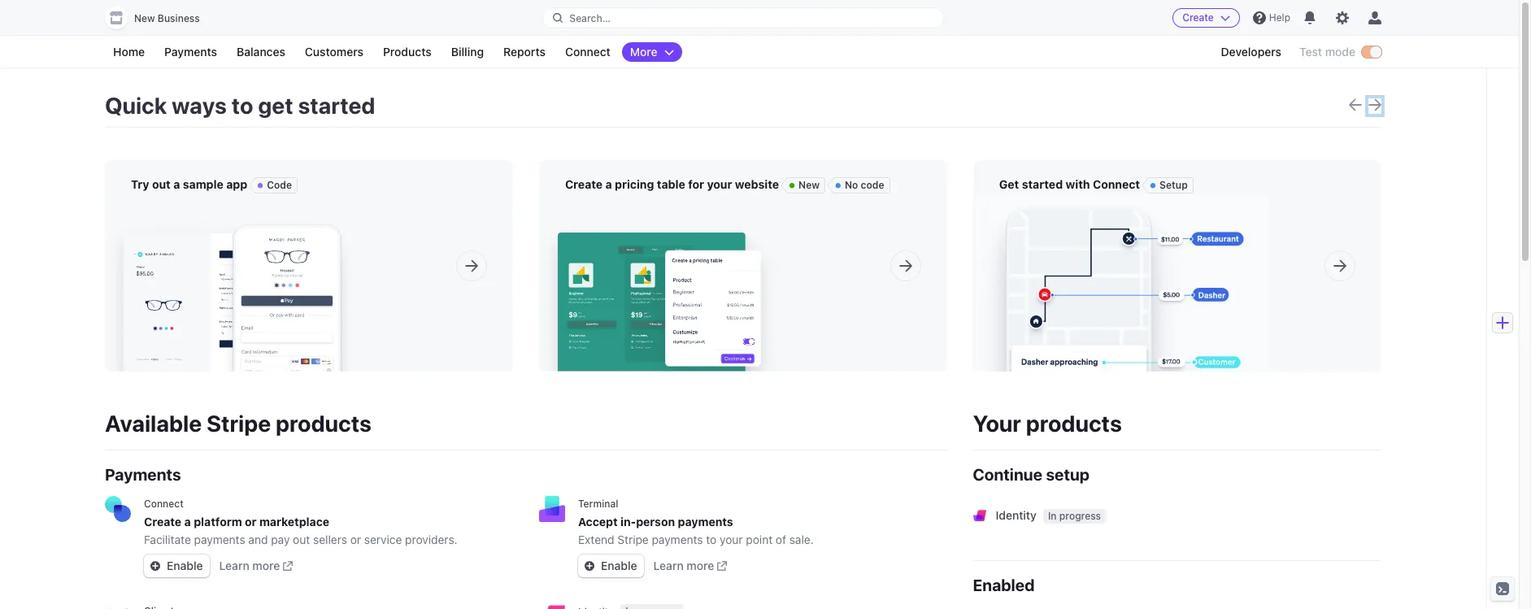 Task type: describe. For each thing, give the bounding box(es) containing it.
your down sell
[[565, 217, 588, 231]]

payments right "person" at the bottom left of page
[[678, 515, 733, 529]]

test mode
[[1299, 45, 1355, 59]]

try out a sample app
[[131, 177, 247, 191]]

0 horizontal spatial sample
[[183, 177, 223, 191]]

help
[[1269, 11, 1290, 24]]

person
[[636, 515, 675, 529]]

0 horizontal spatial table
[[657, 177, 685, 191]]

sellers
[[313, 533, 347, 546]]

identity
[[996, 508, 1037, 522]]

service
[[364, 533, 402, 546]]

payments for extend stripe payments to your point of sale.
[[652, 533, 703, 546]]

learn for and
[[219, 559, 249, 572]]

products
[[383, 45, 432, 59]]

more for to
[[687, 559, 714, 572]]

working
[[182, 201, 224, 215]]

0 horizontal spatial pricing
[[615, 177, 654, 191]]

sample inside explore a working code sample to integrate a prebuilt checkout form.
[[256, 201, 294, 215]]

code
[[267, 179, 292, 191]]

connect create a platform or marketplace facilitate payments and pay out sellers or service providers.
[[144, 498, 458, 546]]

available stripe products
[[105, 410, 372, 437]]

create inside the connect create a platform or marketplace facilitate payments and pay out sellers or service providers.
[[144, 515, 182, 529]]

marketplace
[[259, 515, 329, 529]]

Search… text field
[[543, 8, 943, 28]]

more for and
[[252, 559, 280, 572]]

checkout
[[131, 217, 179, 231]]

1 vertical spatial or
[[350, 533, 361, 546]]

connect for connect create a platform or marketplace facilitate payments and pay out sellers or service providers.
[[144, 498, 184, 510]]

create a pricing table for your website
[[565, 177, 779, 191]]

mode
[[1325, 45, 1355, 59]]

facilitate
[[144, 533, 191, 546]]

terminal
[[578, 498, 618, 510]]

sell your subscriptions by embedding a pricing table in your website.
[[565, 201, 852, 231]]

continue setup
[[973, 465, 1090, 484]]

a left prebuilt
[[360, 201, 367, 215]]

setup
[[1046, 465, 1090, 484]]

sale.
[[789, 533, 814, 546]]

customers link
[[297, 42, 372, 62]]

a right try at the top left
[[173, 177, 180, 191]]

new business
[[134, 12, 200, 24]]

in
[[843, 201, 852, 215]]

enable link for stripe
[[578, 555, 644, 577]]

no code
[[845, 179, 884, 191]]

code inside explore a working code sample to integrate a prebuilt checkout form.
[[227, 201, 253, 215]]

get
[[258, 92, 293, 119]]

subscriptions
[[613, 201, 684, 215]]

get started with connect
[[999, 177, 1140, 191]]

terminal accept in-person payments extend stripe payments to your point of sale.
[[578, 498, 814, 546]]

new for new business
[[134, 12, 155, 24]]

of
[[776, 533, 786, 546]]

enabled
[[973, 576, 1035, 594]]

payments for facilitate payments and pay out sellers or service providers.
[[194, 533, 245, 546]]

a up website.
[[605, 177, 612, 191]]

app
[[226, 177, 247, 191]]

create for create a pricing table for your website
[[565, 177, 603, 191]]

explore
[[131, 201, 170, 215]]

your
[[973, 410, 1022, 437]]

more button
[[622, 42, 682, 62]]

balances
[[237, 45, 285, 59]]

to inside terminal accept in-person payments extend stripe payments to your point of sale.
[[706, 533, 717, 546]]

billing link
[[443, 42, 492, 62]]

test
[[1299, 45, 1322, 59]]

home
[[113, 45, 145, 59]]

with
[[1066, 177, 1090, 191]]

pay
[[271, 533, 290, 546]]

developers
[[1221, 45, 1281, 59]]

progress
[[1060, 510, 1101, 522]]

try
[[131, 177, 149, 191]]

0 horizontal spatial started
[[298, 92, 375, 119]]

a inside the connect create a platform or marketplace facilitate payments and pay out sellers or service providers.
[[184, 515, 191, 529]]

enable link for facilitate
[[144, 555, 209, 577]]

in-
[[620, 515, 636, 529]]

2 products from the left
[[1026, 410, 1122, 437]]

stripe inside terminal accept in-person payments extend stripe payments to your point of sale.
[[617, 533, 649, 546]]

your right 'for'
[[707, 177, 732, 191]]

1 horizontal spatial started
[[1022, 177, 1063, 191]]



Task type: vqa. For each thing, say whether or not it's contained in the screenshot.
Enable link
yes



Task type: locate. For each thing, give the bounding box(es) containing it.
learn more link down and
[[219, 558, 293, 574]]

1 horizontal spatial svg image
[[585, 561, 594, 571]]

customers
[[305, 45, 363, 59]]

point
[[746, 533, 773, 546]]

1 vertical spatial code
[[227, 201, 253, 215]]

payments inside the connect create a platform or marketplace facilitate payments and pay out sellers or service providers.
[[194, 533, 245, 546]]

2 horizontal spatial connect
[[1093, 177, 1140, 191]]

1 vertical spatial new
[[799, 179, 820, 191]]

more down and
[[252, 559, 280, 572]]

create
[[1182, 11, 1214, 24], [565, 177, 603, 191], [144, 515, 182, 529]]

your
[[707, 177, 732, 191], [587, 201, 610, 215], [565, 217, 588, 231], [720, 533, 743, 546]]

1 enable from the left
[[167, 559, 203, 572]]

1 horizontal spatial more
[[687, 559, 714, 572]]

create up sell
[[565, 177, 603, 191]]

no
[[845, 179, 858, 191]]

learn more link for to
[[653, 558, 727, 574]]

1 horizontal spatial to
[[297, 201, 307, 215]]

1 vertical spatial payments
[[105, 465, 181, 484]]

learn more link for and
[[219, 558, 293, 574]]

create up developers link
[[1182, 11, 1214, 24]]

or
[[245, 515, 257, 529], [350, 533, 361, 546]]

ways
[[172, 92, 227, 119]]

1 horizontal spatial pricing
[[775, 201, 811, 215]]

0 horizontal spatial learn more
[[219, 559, 280, 572]]

connect right "with"
[[1093, 177, 1140, 191]]

pricing down "website"
[[775, 201, 811, 215]]

prebuilt
[[370, 201, 410, 215]]

0 horizontal spatial out
[[152, 177, 171, 191]]

a
[[173, 177, 180, 191], [605, 177, 612, 191], [173, 201, 179, 215], [360, 201, 367, 215], [765, 201, 771, 215], [184, 515, 191, 529]]

your up website.
[[587, 201, 610, 215]]

0 horizontal spatial or
[[245, 515, 257, 529]]

0 horizontal spatial enable
[[167, 559, 203, 572]]

out right try at the top left
[[152, 177, 171, 191]]

learn more for and
[[219, 559, 280, 572]]

2 learn more from the left
[[653, 559, 714, 572]]

1 horizontal spatial learn more
[[653, 559, 714, 572]]

connect for connect
[[565, 45, 611, 59]]

learn more for to
[[653, 559, 714, 572]]

billing
[[451, 45, 484, 59]]

0 vertical spatial payments
[[164, 45, 217, 59]]

learn more down and
[[219, 559, 280, 572]]

0 vertical spatial code
[[861, 179, 884, 191]]

payments down available
[[105, 465, 181, 484]]

payments down platform
[[194, 533, 245, 546]]

svg image
[[150, 561, 160, 571], [585, 561, 594, 571]]

payments link
[[156, 42, 225, 62]]

learn more link
[[219, 558, 293, 574], [653, 558, 727, 574]]

reports link
[[495, 42, 554, 62]]

new left no
[[799, 179, 820, 191]]

in progress
[[1048, 510, 1101, 522]]

connect inside connect link
[[565, 45, 611, 59]]

1 vertical spatial sample
[[256, 201, 294, 215]]

1 vertical spatial table
[[814, 201, 840, 215]]

svg image for facilitate payments and pay out sellers or service providers.
[[150, 561, 160, 571]]

your products
[[973, 410, 1122, 437]]

1 horizontal spatial connect
[[565, 45, 611, 59]]

1 enable link from the left
[[144, 555, 209, 577]]

connect
[[565, 45, 611, 59], [1093, 177, 1140, 191], [144, 498, 184, 510]]

0 horizontal spatial svg image
[[150, 561, 160, 571]]

out down marketplace
[[293, 533, 310, 546]]

table
[[657, 177, 685, 191], [814, 201, 840, 215]]

0 horizontal spatial products
[[276, 410, 372, 437]]

payments
[[164, 45, 217, 59], [105, 465, 181, 484]]

1 vertical spatial create
[[565, 177, 603, 191]]

0 vertical spatial out
[[152, 177, 171, 191]]

0 horizontal spatial enable link
[[144, 555, 209, 577]]

more
[[252, 559, 280, 572], [687, 559, 714, 572]]

out
[[152, 177, 171, 191], [293, 533, 310, 546]]

developers link
[[1213, 42, 1290, 62]]

enable for facilitate
[[167, 559, 203, 572]]

0 vertical spatial pricing
[[615, 177, 654, 191]]

2 vertical spatial connect
[[144, 498, 184, 510]]

pricing
[[615, 177, 654, 191], [775, 201, 811, 215]]

0 horizontal spatial new
[[134, 12, 155, 24]]

create inside create button
[[1182, 11, 1214, 24]]

sample down code
[[256, 201, 294, 215]]

1 horizontal spatial new
[[799, 179, 820, 191]]

in
[[1048, 510, 1057, 522]]

table inside sell your subscriptions by embedding a pricing table in your website.
[[814, 201, 840, 215]]

search…
[[569, 12, 611, 24]]

payments inside 'link'
[[164, 45, 217, 59]]

explore a working code sample to integrate a prebuilt checkout form.
[[131, 201, 410, 231]]

1 learn more from the left
[[219, 559, 280, 572]]

0 horizontal spatial to
[[232, 92, 253, 119]]

pricing inside sell your subscriptions by embedding a pricing table in your website.
[[775, 201, 811, 215]]

0 vertical spatial stripe
[[207, 410, 271, 437]]

learn more
[[219, 559, 280, 572], [653, 559, 714, 572]]

get
[[999, 177, 1019, 191]]

your left point
[[720, 533, 743, 546]]

0 horizontal spatial stripe
[[207, 410, 271, 437]]

accept
[[578, 515, 618, 529]]

connect up facilitate
[[144, 498, 184, 510]]

enable for stripe
[[601, 559, 637, 572]]

1 vertical spatial pricing
[[775, 201, 811, 215]]

new for new
[[799, 179, 820, 191]]

platform
[[194, 515, 242, 529]]

1 vertical spatial stripe
[[617, 533, 649, 546]]

2 enable from the left
[[601, 559, 637, 572]]

to left point
[[706, 533, 717, 546]]

shift section content left image
[[1349, 98, 1362, 111]]

2 learn more link from the left
[[653, 558, 727, 574]]

2 learn from the left
[[653, 559, 684, 572]]

website
[[735, 177, 779, 191]]

toolbar
[[1349, 98, 1381, 113]]

connect inside the connect create a platform or marketplace facilitate payments and pay out sellers or service providers.
[[144, 498, 184, 510]]

0 horizontal spatial code
[[227, 201, 253, 215]]

create for create
[[1182, 11, 1214, 24]]

1 horizontal spatial code
[[861, 179, 884, 191]]

learn more link down terminal accept in-person payments extend stripe payments to your point of sale.
[[653, 558, 727, 574]]

code right no
[[861, 179, 884, 191]]

connect link
[[557, 42, 619, 62]]

enable link
[[144, 555, 209, 577], [578, 555, 644, 577]]

1 horizontal spatial products
[[1026, 410, 1122, 437]]

learn
[[219, 559, 249, 572], [653, 559, 684, 572]]

1 more from the left
[[252, 559, 280, 572]]

a inside sell your subscriptions by embedding a pricing table in your website.
[[765, 201, 771, 215]]

sell
[[565, 201, 584, 215]]

2 vertical spatial to
[[706, 533, 717, 546]]

and
[[248, 533, 268, 546]]

1 vertical spatial out
[[293, 533, 310, 546]]

2 horizontal spatial to
[[706, 533, 717, 546]]

learn down "person" at the bottom left of page
[[653, 559, 684, 572]]

balances link
[[229, 42, 293, 62]]

0 vertical spatial new
[[134, 12, 155, 24]]

1 vertical spatial to
[[297, 201, 307, 215]]

create up facilitate
[[144, 515, 182, 529]]

by
[[687, 201, 700, 215]]

for
[[688, 177, 704, 191]]

to
[[232, 92, 253, 119], [297, 201, 307, 215], [706, 533, 717, 546]]

table left "in"
[[814, 201, 840, 215]]

available
[[105, 410, 202, 437]]

to inside explore a working code sample to integrate a prebuilt checkout form.
[[297, 201, 307, 215]]

shift section content right image
[[1368, 98, 1381, 111]]

stripe
[[207, 410, 271, 437], [617, 533, 649, 546]]

2 vertical spatial create
[[144, 515, 182, 529]]

2 enable link from the left
[[578, 555, 644, 577]]

embedding
[[703, 201, 762, 215]]

svg image for extend stripe payments to your point of sale.
[[585, 561, 594, 571]]

setup
[[1160, 179, 1188, 191]]

enable down extend
[[601, 559, 637, 572]]

Search… search field
[[543, 8, 943, 28]]

enable
[[167, 559, 203, 572], [601, 559, 637, 572]]

create button
[[1173, 8, 1240, 28]]

form.
[[182, 217, 210, 231]]

1 horizontal spatial table
[[814, 201, 840, 215]]

started
[[298, 92, 375, 119], [1022, 177, 1063, 191]]

help button
[[1246, 5, 1297, 31]]

0 horizontal spatial learn more link
[[219, 558, 293, 574]]

0 vertical spatial table
[[657, 177, 685, 191]]

new inside button
[[134, 12, 155, 24]]

1 horizontal spatial or
[[350, 533, 361, 546]]

1 svg image from the left
[[150, 561, 160, 571]]

0 vertical spatial started
[[298, 92, 375, 119]]

extend
[[578, 533, 614, 546]]

2 horizontal spatial create
[[1182, 11, 1214, 24]]

learn down and
[[219, 559, 249, 572]]

started right get
[[1022, 177, 1063, 191]]

0 vertical spatial or
[[245, 515, 257, 529]]

pricing up "subscriptions"
[[615, 177, 654, 191]]

new
[[134, 12, 155, 24], [799, 179, 820, 191]]

1 horizontal spatial learn
[[653, 559, 684, 572]]

sample
[[183, 177, 223, 191], [256, 201, 294, 215]]

2 svg image from the left
[[585, 561, 594, 571]]

svg image down facilitate
[[150, 561, 160, 571]]

0 horizontal spatial more
[[252, 559, 280, 572]]

payments down "person" at the bottom left of page
[[652, 533, 703, 546]]

1 horizontal spatial stripe
[[617, 533, 649, 546]]

1 vertical spatial started
[[1022, 177, 1063, 191]]

0 horizontal spatial connect
[[144, 498, 184, 510]]

1 horizontal spatial enable
[[601, 559, 637, 572]]

new left business on the left top of page
[[134, 12, 155, 24]]

code
[[861, 179, 884, 191], [227, 201, 253, 215]]

a right explore
[[173, 201, 179, 215]]

enable link down extend
[[578, 555, 644, 577]]

or up and
[[245, 515, 257, 529]]

1 horizontal spatial out
[[293, 533, 310, 546]]

0 horizontal spatial create
[[144, 515, 182, 529]]

providers.
[[405, 533, 458, 546]]

1 horizontal spatial learn more link
[[653, 558, 727, 574]]

enable down facilitate
[[167, 559, 203, 572]]

0 vertical spatial to
[[232, 92, 253, 119]]

home link
[[105, 42, 153, 62]]

1 products from the left
[[276, 410, 372, 437]]

more
[[630, 45, 658, 59]]

out inside the connect create a platform or marketplace facilitate payments and pay out sellers or service providers.
[[293, 533, 310, 546]]

or right sellers
[[350, 533, 361, 546]]

a up facilitate
[[184, 515, 191, 529]]

reports
[[503, 45, 546, 59]]

svg image down extend
[[585, 561, 594, 571]]

continue
[[973, 465, 1043, 484]]

0 vertical spatial connect
[[565, 45, 611, 59]]

2 more from the left
[[687, 559, 714, 572]]

a down "website"
[[765, 201, 771, 215]]

payments down business on the left top of page
[[164, 45, 217, 59]]

enable link down facilitate
[[144, 555, 209, 577]]

new business button
[[105, 7, 216, 29]]

1 learn from the left
[[219, 559, 249, 572]]

0 vertical spatial sample
[[183, 177, 223, 191]]

your inside terminal accept in-person payments extend stripe payments to your point of sale.
[[720, 533, 743, 546]]

products link
[[375, 42, 440, 62]]

started down customers "link" on the left top
[[298, 92, 375, 119]]

quick ways to get started
[[105, 92, 375, 119]]

1 learn more link from the left
[[219, 558, 293, 574]]

to left integrate
[[297, 201, 307, 215]]

connect down search…
[[565, 45, 611, 59]]

learn for to
[[653, 559, 684, 572]]

business
[[158, 12, 200, 24]]

1 horizontal spatial sample
[[256, 201, 294, 215]]

sample up working
[[183, 177, 223, 191]]

1 vertical spatial connect
[[1093, 177, 1140, 191]]

to left get
[[232, 92, 253, 119]]

0 vertical spatial create
[[1182, 11, 1214, 24]]

integrate
[[310, 201, 357, 215]]

code down app
[[227, 201, 253, 215]]

0 horizontal spatial learn
[[219, 559, 249, 572]]

more down terminal accept in-person payments extend stripe payments to your point of sale.
[[687, 559, 714, 572]]

website.
[[591, 217, 635, 231]]

quick
[[105, 92, 167, 119]]

1 horizontal spatial enable link
[[578, 555, 644, 577]]

learn more down terminal accept in-person payments extend stripe payments to your point of sale.
[[653, 559, 714, 572]]

table left 'for'
[[657, 177, 685, 191]]

1 horizontal spatial create
[[565, 177, 603, 191]]



